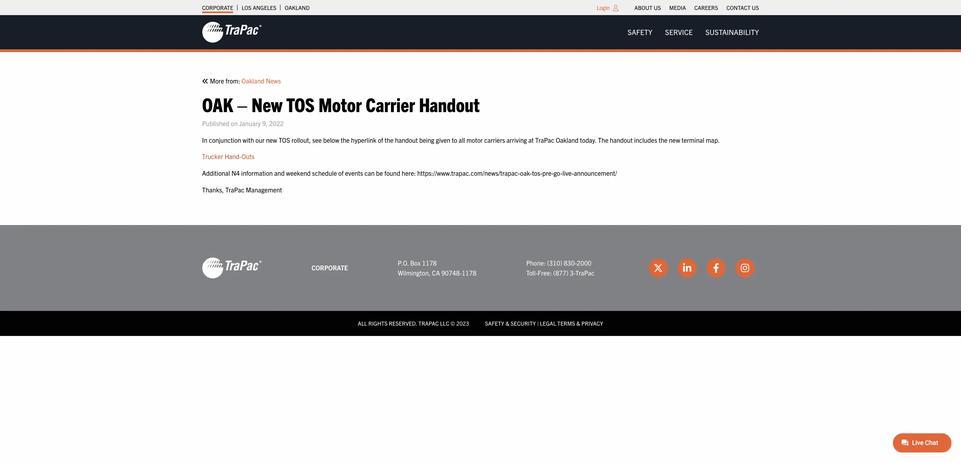 Task type: vqa. For each thing, say whether or not it's contained in the screenshot.
State
no



Task type: describe. For each thing, give the bounding box(es) containing it.
angeles
[[253, 4, 276, 11]]

about us
[[635, 4, 661, 11]]

us for about us
[[654, 4, 661, 11]]

oakland link
[[285, 2, 310, 13]]

additional
[[202, 169, 230, 177]]

legal terms & privacy link
[[540, 320, 603, 327]]

information
[[241, 169, 273, 177]]

oak – new tos motor carrier handout published on january 9, 2022
[[202, 92, 480, 127]]

careers
[[694, 4, 718, 11]]

found
[[384, 169, 400, 177]]

trucker hand-outs
[[202, 153, 255, 160]]

the
[[598, 136, 609, 144]]

management
[[246, 186, 282, 194]]

(310)
[[547, 259, 562, 267]]

safety for safety & security | legal terms & privacy
[[485, 320, 504, 327]]

from:
[[226, 77, 240, 85]]

careers link
[[694, 2, 718, 13]]

media
[[669, 4, 686, 11]]

arriving
[[507, 136, 527, 144]]

(877)
[[553, 269, 569, 277]]

ca
[[432, 269, 440, 277]]

conjunction
[[209, 136, 241, 144]]

in conjunction with our new tos rollout, see below the hyperlink of the handout being given to all motor carriers arriving at trapac oakland today. the handout includes the new terminal map.
[[202, 136, 720, 144]]

corporate image inside footer
[[202, 257, 262, 279]]

2023
[[456, 320, 469, 327]]

can
[[365, 169, 375, 177]]

corporate link
[[202, 2, 233, 13]]

new
[[252, 92, 283, 116]]

map.
[[706, 136, 720, 144]]

llc
[[440, 320, 449, 327]]

los
[[242, 4, 252, 11]]

1 vertical spatial trapac
[[225, 186, 244, 194]]

830-
[[564, 259, 577, 267]]

login
[[597, 4, 610, 11]]

0 vertical spatial 1178
[[422, 259, 437, 267]]

given
[[436, 136, 450, 144]]

carrier
[[366, 92, 415, 116]]

trapac inside phone: (310) 830-2000 toll-free: (877) 3-trapac
[[576, 269, 595, 277]]

our
[[256, 136, 265, 144]]

more
[[210, 77, 224, 85]]

sustainability
[[706, 27, 759, 37]]

reserved.
[[389, 320, 417, 327]]

2022
[[269, 119, 284, 127]]

footer containing p.o. box 1178
[[0, 225, 961, 336]]

additional n4 information and weekend schedule of events can be found here: https://www.trapac.com/news/trapac-oak-tos-pre-go-live-announcement/
[[202, 169, 617, 177]]

1 horizontal spatial trapac
[[535, 136, 554, 144]]

oak
[[202, 92, 233, 116]]

1 horizontal spatial corporate
[[312, 264, 348, 272]]

in
[[202, 136, 207, 144]]

phone:
[[526, 259, 546, 267]]

90748-
[[441, 269, 462, 277]]

us for contact us
[[752, 4, 759, 11]]

motor
[[467, 136, 483, 144]]

trapac
[[418, 320, 439, 327]]

2 & from the left
[[577, 320, 580, 327]]

9,
[[262, 119, 268, 127]]

3-
[[570, 269, 576, 277]]

trucker
[[202, 153, 223, 160]]

and
[[274, 169, 285, 177]]

terms
[[557, 320, 575, 327]]

to
[[452, 136, 457, 144]]

1 the from the left
[[341, 136, 350, 144]]

safety & security | legal terms & privacy
[[485, 320, 603, 327]]

sustainability link
[[699, 24, 766, 40]]

pre-
[[543, 169, 554, 177]]

contact us link
[[727, 2, 759, 13]]

tos inside oak – new tos motor carrier handout published on january 9, 2022
[[286, 92, 315, 116]]

rollout,
[[292, 136, 311, 144]]

tos-
[[532, 169, 543, 177]]

january
[[239, 119, 261, 127]]

wilmington,
[[398, 269, 431, 277]]

handout
[[419, 92, 480, 116]]

solid image
[[202, 78, 208, 84]]

menu bar containing safety
[[621, 24, 766, 40]]

being
[[419, 136, 434, 144]]

©
[[451, 320, 455, 327]]

more from: oakland news
[[208, 77, 281, 85]]

includes
[[634, 136, 657, 144]]

safety link
[[621, 24, 659, 40]]

outs
[[242, 153, 255, 160]]

1 vertical spatial tos
[[279, 136, 290, 144]]

safety for safety
[[628, 27, 653, 37]]

published
[[202, 119, 229, 127]]

thanks,
[[202, 186, 224, 194]]

with
[[243, 136, 254, 144]]

los angeles
[[242, 4, 276, 11]]

toll-
[[526, 269, 538, 277]]

media link
[[669, 2, 686, 13]]

today.
[[580, 136, 597, 144]]



Task type: locate. For each thing, give the bounding box(es) containing it.
menu bar containing about us
[[630, 2, 763, 13]]

1178 right ca
[[462, 269, 477, 277]]

oakland left today.
[[556, 136, 579, 144]]

oakland news link
[[242, 76, 281, 86]]

contact us
[[727, 4, 759, 11]]

handout left the being
[[395, 136, 418, 144]]

box
[[410, 259, 421, 267]]

3 the from the left
[[659, 136, 668, 144]]

safety
[[628, 27, 653, 37], [485, 320, 504, 327]]

1 horizontal spatial new
[[669, 136, 680, 144]]

2 horizontal spatial the
[[659, 136, 668, 144]]

new right our at the left
[[266, 136, 277, 144]]

2 horizontal spatial oakland
[[556, 136, 579, 144]]

oakland
[[285, 4, 310, 11], [242, 77, 264, 85], [556, 136, 579, 144]]

p.o. box 1178 wilmington, ca 90748-1178
[[398, 259, 477, 277]]

0 horizontal spatial trapac
[[225, 186, 244, 194]]

1 vertical spatial safety
[[485, 320, 504, 327]]

0 vertical spatial corporate image
[[202, 21, 262, 43]]

& right terms
[[577, 320, 580, 327]]

–
[[237, 92, 248, 116]]

of
[[378, 136, 383, 144], [338, 169, 344, 177]]

trapac right at on the right
[[535, 136, 554, 144]]

all
[[459, 136, 465, 144]]

1 vertical spatial of
[[338, 169, 344, 177]]

safety down the about
[[628, 27, 653, 37]]

&
[[506, 320, 509, 327], [577, 320, 580, 327]]

2 horizontal spatial trapac
[[576, 269, 595, 277]]

2 vertical spatial trapac
[[576, 269, 595, 277]]

trucker hand-outs link
[[202, 153, 255, 160]]

handout right the
[[610, 136, 633, 144]]

1 horizontal spatial &
[[577, 320, 580, 327]]

terminal
[[682, 136, 704, 144]]

new left terminal
[[669, 136, 680, 144]]

n4
[[232, 169, 240, 177]]

0 horizontal spatial handout
[[395, 136, 418, 144]]

0 horizontal spatial new
[[266, 136, 277, 144]]

below
[[323, 136, 339, 144]]

0 vertical spatial of
[[378, 136, 383, 144]]

on
[[231, 119, 238, 127]]

menu bar
[[630, 2, 763, 13], [621, 24, 766, 40]]

phone: (310) 830-2000 toll-free: (877) 3-trapac
[[526, 259, 595, 277]]

free:
[[538, 269, 552, 277]]

us right contact
[[752, 4, 759, 11]]

about us link
[[635, 2, 661, 13]]

1 horizontal spatial of
[[378, 136, 383, 144]]

live-
[[563, 169, 574, 177]]

security
[[511, 320, 536, 327]]

1 vertical spatial 1178
[[462, 269, 477, 277]]

about
[[635, 4, 653, 11]]

0 vertical spatial corporate
[[202, 4, 233, 11]]

2 handout from the left
[[610, 136, 633, 144]]

here:
[[402, 169, 416, 177]]

|
[[537, 320, 539, 327]]

0 horizontal spatial corporate
[[202, 4, 233, 11]]

trapac down n4
[[225, 186, 244, 194]]

2 corporate image from the top
[[202, 257, 262, 279]]

1 vertical spatial oakland
[[242, 77, 264, 85]]

1 corporate image from the top
[[202, 21, 262, 43]]

be
[[376, 169, 383, 177]]

privacy
[[582, 320, 603, 327]]

2000
[[577, 259, 592, 267]]

the
[[341, 136, 350, 144], [385, 136, 394, 144], [659, 136, 668, 144]]

0 vertical spatial tos
[[286, 92, 315, 116]]

login link
[[597, 4, 610, 11]]

1 & from the left
[[506, 320, 509, 327]]

safety inside safety link
[[628, 27, 653, 37]]

2 us from the left
[[752, 4, 759, 11]]

safety & security link
[[485, 320, 536, 327]]

menu bar up service at the right of page
[[630, 2, 763, 13]]

contact
[[727, 4, 751, 11]]

1 horizontal spatial 1178
[[462, 269, 477, 277]]

1 horizontal spatial oakland
[[285, 4, 310, 11]]

us right the about
[[654, 4, 661, 11]]

menu bar down careers
[[621, 24, 766, 40]]

of left "events"
[[338, 169, 344, 177]]

at
[[528, 136, 534, 144]]

1 vertical spatial corporate
[[312, 264, 348, 272]]

1 horizontal spatial safety
[[628, 27, 653, 37]]

the right below
[[341, 136, 350, 144]]

& left security
[[506, 320, 509, 327]]

0 vertical spatial oakland
[[285, 4, 310, 11]]

motor
[[319, 92, 362, 116]]

0 horizontal spatial safety
[[485, 320, 504, 327]]

1 new from the left
[[266, 136, 277, 144]]

handout
[[395, 136, 418, 144], [610, 136, 633, 144]]

corporate image
[[202, 21, 262, 43], [202, 257, 262, 279]]

oakland right from:
[[242, 77, 264, 85]]

p.o.
[[398, 259, 409, 267]]

0 vertical spatial safety
[[628, 27, 653, 37]]

1 vertical spatial corporate image
[[202, 257, 262, 279]]

0 vertical spatial trapac
[[535, 136, 554, 144]]

0 horizontal spatial the
[[341, 136, 350, 144]]

2 the from the left
[[385, 136, 394, 144]]

schedule
[[312, 169, 337, 177]]

0 vertical spatial menu bar
[[630, 2, 763, 13]]

tos right new
[[286, 92, 315, 116]]

0 horizontal spatial us
[[654, 4, 661, 11]]

oakland right angeles
[[285, 4, 310, 11]]

oak-
[[520, 169, 532, 177]]

events
[[345, 169, 363, 177]]

trapac
[[535, 136, 554, 144], [225, 186, 244, 194], [576, 269, 595, 277]]

the right includes
[[659, 136, 668, 144]]

of right hyperlink at the left top of page
[[378, 136, 383, 144]]

see
[[312, 136, 322, 144]]

1 handout from the left
[[395, 136, 418, 144]]

safety left security
[[485, 320, 504, 327]]

los angeles link
[[242, 2, 276, 13]]

all rights reserved. trapac llc © 2023
[[358, 320, 469, 327]]

all
[[358, 320, 367, 327]]

1 us from the left
[[654, 4, 661, 11]]

oak – new tos motor carrier handout article
[[202, 76, 759, 195]]

0 horizontal spatial &
[[506, 320, 509, 327]]

0 horizontal spatial 1178
[[422, 259, 437, 267]]

footer
[[0, 225, 961, 336]]

weekend
[[286, 169, 311, 177]]

the right hyperlink at the left top of page
[[385, 136, 394, 144]]

1 horizontal spatial us
[[752, 4, 759, 11]]

trapac down 2000
[[576, 269, 595, 277]]

tos left rollout, at the left of page
[[279, 136, 290, 144]]

2 vertical spatial oakland
[[556, 136, 579, 144]]

1 vertical spatial menu bar
[[621, 24, 766, 40]]

1178 up ca
[[422, 259, 437, 267]]

1178
[[422, 259, 437, 267], [462, 269, 477, 277]]

2 new from the left
[[669, 136, 680, 144]]

light image
[[613, 5, 619, 11]]

service link
[[659, 24, 699, 40]]

go-
[[554, 169, 563, 177]]

0 horizontal spatial of
[[338, 169, 344, 177]]

1 horizontal spatial the
[[385, 136, 394, 144]]

1 horizontal spatial handout
[[610, 136, 633, 144]]

hyperlink
[[351, 136, 376, 144]]

0 horizontal spatial oakland
[[242, 77, 264, 85]]



